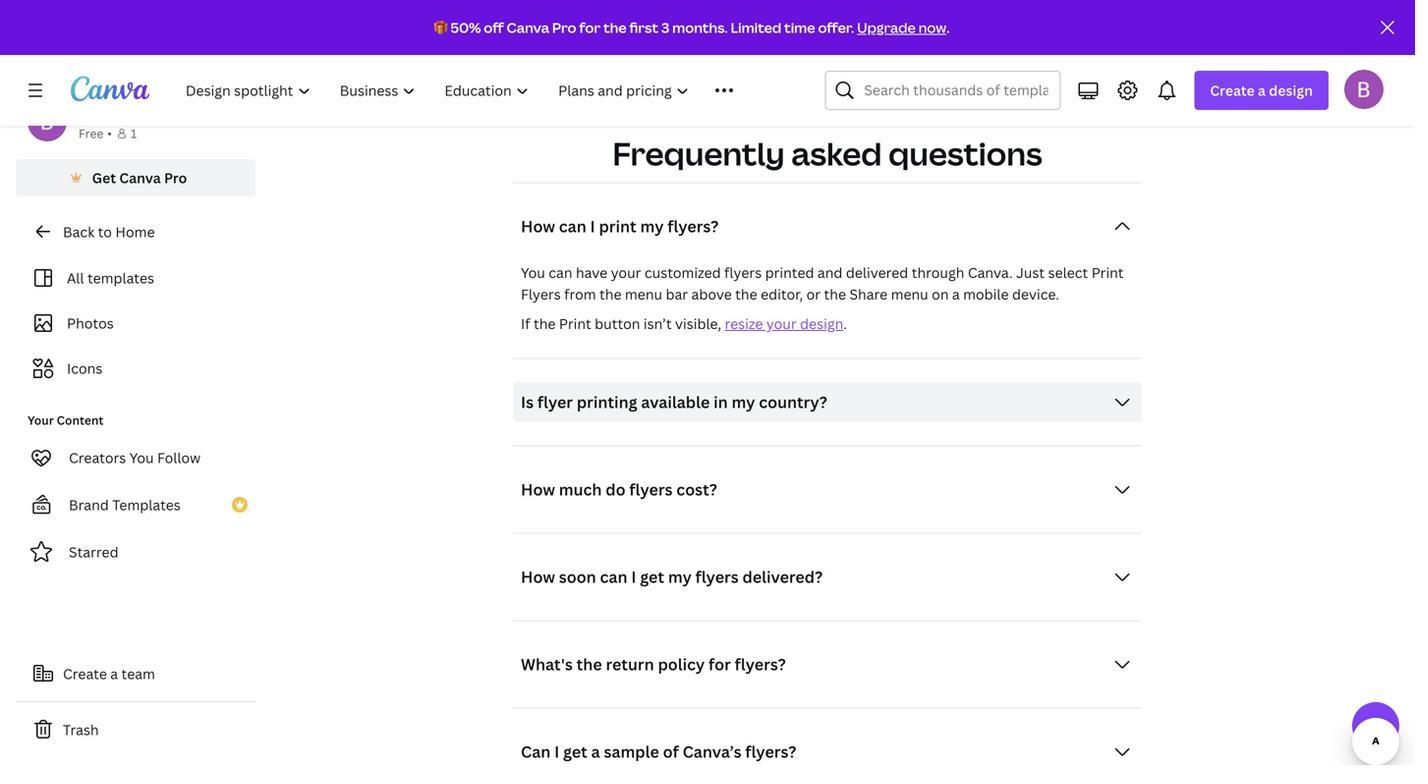 Task type: vqa. For each thing, say whether or not it's contained in the screenshot.
social
no



Task type: locate. For each thing, give the bounding box(es) containing it.
print right select
[[1092, 263, 1124, 282]]

1 vertical spatial my
[[732, 392, 755, 413]]

share
[[850, 285, 888, 304]]

flyers? up customized
[[668, 216, 719, 237]]

0 vertical spatial flyers?
[[668, 216, 719, 237]]

0 vertical spatial my
[[640, 216, 664, 237]]

1 vertical spatial flyers?
[[735, 654, 786, 675]]

through
[[912, 263, 965, 282]]

1 vertical spatial get
[[563, 742, 588, 763]]

bob builder image
[[1345, 70, 1384, 109]]

1 vertical spatial you
[[129, 449, 154, 467]]

the up resize
[[735, 285, 758, 304]]

1 horizontal spatial canva
[[507, 18, 550, 37]]

1 horizontal spatial get
[[640, 567, 665, 588]]

bar
[[666, 285, 688, 304]]

you
[[521, 263, 545, 282], [129, 449, 154, 467]]

for inside 'what's the return policy for flyers?' dropdown button
[[709, 654, 731, 675]]

get right can
[[563, 742, 588, 763]]

months.
[[673, 18, 728, 37]]

create inside the create a team button
[[63, 665, 107, 684]]

pro up back to home 'link'
[[164, 169, 187, 187]]

canva.
[[968, 263, 1013, 282]]

device.
[[1013, 285, 1060, 304]]

flyers? right canva's
[[745, 742, 797, 763]]

1 horizontal spatial menu
[[891, 285, 929, 304]]

my inside the how soon can i get my flyers delivered? dropdown button
[[668, 567, 692, 588]]

how for how soon can i get my flyers delivered?
[[521, 567, 555, 588]]

your right "have"
[[611, 263, 641, 282]]

flyers
[[725, 263, 762, 282], [630, 479, 673, 500], [696, 567, 739, 588]]

menu
[[625, 285, 663, 304], [891, 285, 929, 304]]

canva's
[[683, 742, 742, 763]]

2 how from the top
[[521, 479, 555, 500]]

you inside you can have your customized flyers printed and delivered through canva. just select print flyers from the menu bar above the editor, or the share menu on a mobile device.
[[521, 263, 545, 282]]

design left bob builder image on the right top
[[1269, 81, 1313, 100]]

can for i
[[559, 216, 587, 237]]

my inside is flyer printing available in my country? dropdown button
[[732, 392, 755, 413]]

1 horizontal spatial design
[[1269, 81, 1313, 100]]

menu up isn't
[[625, 285, 663, 304]]

None search field
[[825, 71, 1061, 110]]

i
[[590, 216, 595, 237], [631, 567, 636, 588], [555, 742, 560, 763]]

0 vertical spatial your
[[611, 263, 641, 282]]

0 vertical spatial create
[[1210, 81, 1255, 100]]

content
[[57, 412, 104, 429]]

design down or
[[800, 315, 844, 333]]

canva right get
[[119, 169, 161, 187]]

1 vertical spatial canva
[[119, 169, 161, 187]]

create for create a design
[[1210, 81, 1255, 100]]

top level navigation element
[[173, 71, 778, 110], [173, 71, 778, 110]]

frequently asked questions
[[613, 132, 1043, 175]]

create for create a team
[[63, 665, 107, 684]]

2 horizontal spatial my
[[732, 392, 755, 413]]

3 how from the top
[[521, 567, 555, 588]]

0 horizontal spatial pro
[[164, 169, 187, 187]]

i left print
[[590, 216, 595, 237]]

create
[[1210, 81, 1255, 100], [63, 665, 107, 684]]

how up flyers
[[521, 216, 555, 237]]

how can i print my flyers?
[[521, 216, 719, 237]]

free •
[[79, 125, 112, 142]]

icons link
[[28, 350, 244, 387]]

1 vertical spatial can
[[549, 263, 573, 282]]

0 vertical spatial canva
[[507, 18, 550, 37]]

from
[[564, 285, 596, 304]]

0 vertical spatial you
[[521, 263, 545, 282]]

your down editor,
[[767, 315, 797, 333]]

resize your design link
[[725, 315, 844, 333]]

brand
[[69, 496, 109, 515]]

templates
[[87, 269, 154, 288]]

1 horizontal spatial print
[[1092, 263, 1124, 282]]

0 vertical spatial for
[[579, 18, 601, 37]]

can right soon
[[600, 567, 628, 588]]

flyers inside dropdown button
[[696, 567, 739, 588]]

flyers? inside dropdown button
[[735, 654, 786, 675]]

for
[[579, 18, 601, 37], [709, 654, 731, 675]]

canva
[[507, 18, 550, 37], [119, 169, 161, 187]]

all templates link
[[28, 260, 244, 297]]

starred link
[[16, 533, 256, 572]]

1 vertical spatial pro
[[164, 169, 187, 187]]

get
[[640, 567, 665, 588], [563, 742, 588, 763]]

1 horizontal spatial create
[[1210, 81, 1255, 100]]

how left much
[[521, 479, 555, 500]]

0 horizontal spatial my
[[640, 216, 664, 237]]

1 vertical spatial design
[[800, 315, 844, 333]]

i right can
[[555, 742, 560, 763]]

now
[[919, 18, 947, 37]]

get right soon
[[640, 567, 665, 588]]

printing
[[577, 392, 638, 413]]

0 vertical spatial .
[[947, 18, 950, 37]]

1 vertical spatial create
[[63, 665, 107, 684]]

available
[[641, 392, 710, 413]]

pro right off
[[552, 18, 577, 37]]

menu left on
[[891, 285, 929, 304]]

of
[[663, 742, 679, 763]]

can inside you can have your customized flyers printed and delivered through canva. just select print flyers from the menu bar above the editor, or the share menu on a mobile device.
[[549, 263, 573, 282]]

create a team
[[63, 665, 155, 684]]

can left print
[[559, 216, 587, 237]]

pro inside button
[[164, 169, 187, 187]]

1 horizontal spatial pro
[[552, 18, 577, 37]]

1 vertical spatial flyers
[[630, 479, 673, 500]]

offer.
[[818, 18, 855, 37]]

.
[[947, 18, 950, 37], [844, 315, 847, 333]]

create inside create a design dropdown button
[[1210, 81, 1255, 100]]

. down you can have your customized flyers printed and delivered through canva. just select print flyers from the menu bar above the editor, or the share menu on a mobile device.
[[844, 315, 847, 333]]

my right print
[[640, 216, 664, 237]]

how for how much do flyers cost?
[[521, 479, 555, 500]]

0 vertical spatial pro
[[552, 18, 577, 37]]

0 horizontal spatial get
[[563, 742, 588, 763]]

1 vertical spatial your
[[767, 315, 797, 333]]

can
[[521, 742, 551, 763]]

flyers? for how can i print my flyers?
[[668, 216, 719, 237]]

the right or
[[824, 285, 846, 304]]

my right "in"
[[732, 392, 755, 413]]

to
[[98, 223, 112, 241]]

i right soon
[[631, 567, 636, 588]]

print inside you can have your customized flyers printed and delivered through canva. just select print flyers from the menu bar above the editor, or the share menu on a mobile device.
[[1092, 263, 1124, 282]]

flyers up above in the top of the page
[[725, 263, 762, 282]]

0 horizontal spatial for
[[579, 18, 601, 37]]

design
[[1269, 81, 1313, 100], [800, 315, 844, 333]]

creators you follow
[[69, 449, 201, 467]]

much
[[559, 479, 602, 500]]

you left follow in the bottom of the page
[[129, 449, 154, 467]]

canva right off
[[507, 18, 550, 37]]

is
[[521, 392, 534, 413]]

print
[[1092, 263, 1124, 282], [559, 315, 592, 333]]

2 vertical spatial my
[[668, 567, 692, 588]]

2 horizontal spatial i
[[631, 567, 636, 588]]

first
[[630, 18, 659, 37]]

can
[[559, 216, 587, 237], [549, 263, 573, 282], [600, 567, 628, 588]]

0 horizontal spatial menu
[[625, 285, 663, 304]]

the left return
[[577, 654, 602, 675]]

you up flyers
[[521, 263, 545, 282]]

0 horizontal spatial canva
[[119, 169, 161, 187]]

delivered
[[846, 263, 909, 282]]

your inside you can have your customized flyers printed and delivered through canva. just select print flyers from the menu bar above the editor, or the share menu on a mobile device.
[[611, 263, 641, 282]]

do
[[606, 479, 626, 500]]

1 horizontal spatial for
[[709, 654, 731, 675]]

2 vertical spatial how
[[521, 567, 555, 588]]

1 how from the top
[[521, 216, 555, 237]]

1 vertical spatial i
[[631, 567, 636, 588]]

back to home link
[[16, 212, 256, 252]]

creators you follow link
[[16, 438, 256, 478]]

questions
[[889, 132, 1043, 175]]

flyers? for what's the return policy for flyers?
[[735, 654, 786, 675]]

a
[[1258, 81, 1266, 100], [952, 285, 960, 304], [110, 665, 118, 684], [591, 742, 600, 763]]

0 horizontal spatial i
[[555, 742, 560, 763]]

get canva pro button
[[16, 159, 256, 197]]

my up policy
[[668, 567, 692, 588]]

the left the first at the top left
[[604, 18, 627, 37]]

2 vertical spatial i
[[555, 742, 560, 763]]

get canva pro
[[92, 169, 187, 187]]

0 vertical spatial i
[[590, 216, 595, 237]]

Search search field
[[864, 72, 1048, 109]]

how left soon
[[521, 567, 555, 588]]

0 horizontal spatial print
[[559, 315, 592, 333]]

flyer
[[538, 392, 573, 413]]

0 vertical spatial how
[[521, 216, 555, 237]]

2 vertical spatial can
[[600, 567, 628, 588]]

a inside you can have your customized flyers printed and delivered through canva. just select print flyers from the menu bar above the editor, or the share menu on a mobile device.
[[952, 285, 960, 304]]

icons
[[67, 359, 103, 378]]

flyers right do
[[630, 479, 673, 500]]

1 vertical spatial for
[[709, 654, 731, 675]]

2 vertical spatial flyers?
[[745, 742, 797, 763]]

can i get a sample of canva's flyers? button
[[513, 733, 1142, 766]]

. right upgrade
[[947, 18, 950, 37]]

for left the first at the top left
[[579, 18, 601, 37]]

1 horizontal spatial my
[[668, 567, 692, 588]]

1 vertical spatial how
[[521, 479, 555, 500]]

0 horizontal spatial you
[[129, 449, 154, 467]]

flyers inside dropdown button
[[630, 479, 673, 500]]

0 vertical spatial print
[[1092, 263, 1124, 282]]

2 vertical spatial flyers
[[696, 567, 739, 588]]

is flyer printing available in my country?
[[521, 392, 828, 413]]

0 horizontal spatial your
[[611, 263, 641, 282]]

flyers inside you can have your customized flyers printed and delivered through canva. just select print flyers from the menu bar above the editor, or the share menu on a mobile device.
[[725, 263, 762, 282]]

back
[[63, 223, 95, 241]]

0 vertical spatial can
[[559, 216, 587, 237]]

1 horizontal spatial .
[[947, 18, 950, 37]]

create a team button
[[16, 655, 256, 694]]

how soon can i get my flyers delivered? button
[[513, 558, 1142, 597]]

how inside dropdown button
[[521, 479, 555, 500]]

print down the from
[[559, 315, 592, 333]]

🎁 50% off canva pro for the first 3 months. limited time offer. upgrade now .
[[434, 18, 950, 37]]

1 horizontal spatial you
[[521, 263, 545, 282]]

just
[[1017, 263, 1045, 282]]

for right policy
[[709, 654, 731, 675]]

a inside the create a team button
[[110, 665, 118, 684]]

flyers left delivered?
[[696, 567, 739, 588]]

your
[[611, 263, 641, 282], [767, 315, 797, 333]]

country?
[[759, 392, 828, 413]]

flyers? right policy
[[735, 654, 786, 675]]

on
[[932, 285, 949, 304]]

0 horizontal spatial create
[[63, 665, 107, 684]]

brand templates link
[[16, 486, 256, 525]]

0 vertical spatial design
[[1269, 81, 1313, 100]]

0 vertical spatial flyers
[[725, 263, 762, 282]]

1 vertical spatial .
[[844, 315, 847, 333]]

can up the from
[[549, 263, 573, 282]]



Task type: describe. For each thing, give the bounding box(es) containing it.
if
[[521, 315, 530, 333]]

delivered?
[[743, 567, 823, 588]]

off
[[484, 18, 504, 37]]

free
[[79, 125, 103, 142]]

your content
[[28, 412, 104, 429]]

templates
[[112, 496, 181, 515]]

if the print button isn't visible, resize your design .
[[521, 315, 847, 333]]

trash link
[[16, 711, 256, 750]]

50%
[[451, 18, 481, 37]]

the inside 'what's the return policy for flyers?' dropdown button
[[577, 654, 602, 675]]

creators
[[69, 449, 126, 467]]

create a design button
[[1195, 71, 1329, 110]]

2 menu from the left
[[891, 285, 929, 304]]

my for get
[[668, 567, 692, 588]]

1 vertical spatial print
[[559, 315, 592, 333]]

a inside can i get a sample of canva's flyers? dropdown button
[[591, 742, 600, 763]]

1 horizontal spatial i
[[590, 216, 595, 237]]

0 horizontal spatial design
[[800, 315, 844, 333]]

policy
[[658, 654, 705, 675]]

how can i print my flyers? button
[[513, 207, 1142, 246]]

button
[[595, 315, 640, 333]]

frequently
[[613, 132, 785, 175]]

home
[[115, 223, 155, 241]]

how much do flyers cost? button
[[513, 470, 1142, 510]]

visible,
[[675, 315, 722, 333]]

print
[[599, 216, 637, 237]]

trash
[[63, 721, 99, 740]]

how soon can i get my flyers delivered?
[[521, 567, 823, 588]]

team
[[121, 665, 155, 684]]

brand templates
[[69, 496, 181, 515]]

0 horizontal spatial .
[[844, 315, 847, 333]]

starred
[[69, 543, 119, 562]]

is flyer printing available in my country? button
[[513, 383, 1142, 422]]

create a design
[[1210, 81, 1313, 100]]

3
[[661, 18, 670, 37]]

printed
[[765, 263, 814, 282]]

a inside create a design dropdown button
[[1258, 81, 1266, 100]]

what's the return policy for flyers?
[[521, 654, 786, 675]]

all templates
[[67, 269, 154, 288]]

your
[[28, 412, 54, 429]]

resize
[[725, 315, 763, 333]]

my for in
[[732, 392, 755, 413]]

have
[[576, 263, 608, 282]]

time
[[785, 18, 816, 37]]

all
[[67, 269, 84, 288]]

my inside how can i print my flyers? dropdown button
[[640, 216, 664, 237]]

how much do flyers cost?
[[521, 479, 718, 500]]

design inside dropdown button
[[1269, 81, 1313, 100]]

photos link
[[28, 305, 244, 342]]

sample
[[604, 742, 659, 763]]

and
[[818, 263, 843, 282]]

0 vertical spatial get
[[640, 567, 665, 588]]

photos
[[67, 314, 114, 333]]

get
[[92, 169, 116, 187]]

canva inside button
[[119, 169, 161, 187]]

cost?
[[677, 479, 718, 500]]

return
[[606, 654, 654, 675]]

above
[[692, 285, 732, 304]]

flyers
[[521, 285, 561, 304]]

the down "have"
[[600, 285, 622, 304]]

1
[[131, 125, 137, 142]]

editor,
[[761, 285, 803, 304]]

the right if on the top of page
[[534, 315, 556, 333]]

select
[[1049, 263, 1088, 282]]

mobile
[[964, 285, 1009, 304]]

back to home
[[63, 223, 155, 241]]

what's the return policy for flyers? button
[[513, 645, 1142, 685]]

can for have
[[549, 263, 573, 282]]

asked
[[792, 132, 882, 175]]

you can have your customized flyers printed and delivered through canva. just select print flyers from the menu bar above the editor, or the share menu on a mobile device.
[[521, 263, 1124, 304]]

limited
[[731, 18, 782, 37]]

1 horizontal spatial your
[[767, 315, 797, 333]]

1 menu from the left
[[625, 285, 663, 304]]

isn't
[[644, 315, 672, 333]]

can i get a sample of canva's flyers?
[[521, 742, 797, 763]]

how for how can i print my flyers?
[[521, 216, 555, 237]]

🎁
[[434, 18, 448, 37]]

soon
[[559, 567, 596, 588]]

customized
[[645, 263, 721, 282]]

upgrade
[[857, 18, 916, 37]]

or
[[807, 285, 821, 304]]

follow
[[157, 449, 201, 467]]

•
[[107, 125, 112, 142]]



